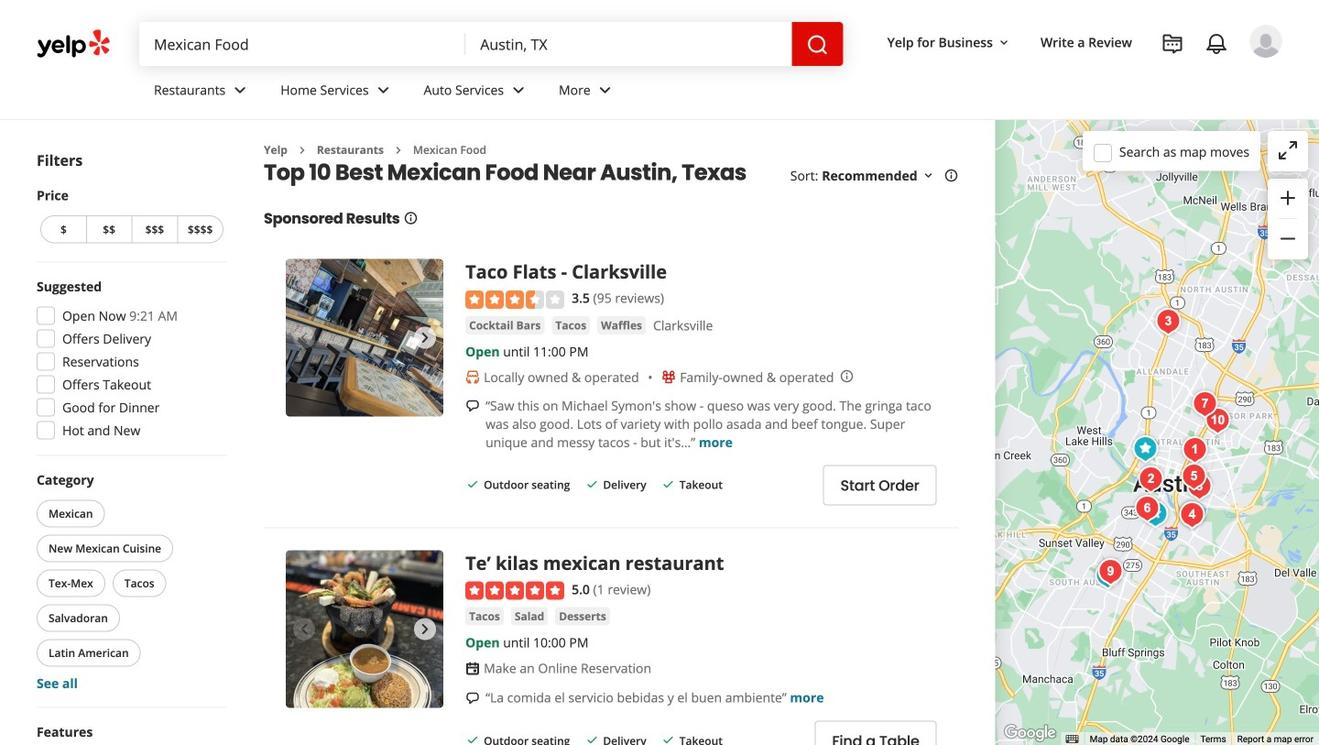 Task type: locate. For each thing, give the bounding box(es) containing it.
2 16 speech v2 image from the top
[[466, 691, 480, 706]]

2 none field from the left
[[466, 22, 792, 66]]

next image for 5 star rating "image" in the left bottom of the page
[[414, 618, 436, 640]]

la plancha image
[[1177, 432, 1214, 468]]

2 16 chevron right v2 image from the left
[[391, 143, 406, 157]]

slideshow element
[[286, 259, 444, 417], [286, 550, 444, 708]]

2 slideshow element from the top
[[286, 550, 444, 708]]

expand map image
[[1278, 139, 1300, 161]]

business categories element
[[139, 66, 1283, 119]]

None field
[[139, 22, 466, 66], [466, 22, 792, 66]]

16 family owned v2 image
[[662, 370, 677, 385]]

16 speech v2 image
[[466, 399, 480, 413], [466, 691, 480, 706]]

juan in a million image
[[1182, 468, 1218, 505]]

next image for 3.5 star rating image
[[414, 327, 436, 349]]

16 speech v2 image down the 16 reservation v2 'image'
[[466, 691, 480, 706]]

24 chevron down v2 image
[[229, 79, 251, 101], [373, 79, 395, 101], [595, 79, 617, 101]]

1 16 speech v2 image from the top
[[466, 399, 480, 413]]

0 horizontal spatial 16 chevron right v2 image
[[295, 143, 310, 157]]

next image
[[414, 327, 436, 349], [414, 618, 436, 640]]

3 24 chevron down v2 image from the left
[[595, 79, 617, 101]]

0 horizontal spatial 16 checkmark v2 image
[[466, 477, 480, 492]]

1 horizontal spatial 16 chevron down v2 image
[[997, 35, 1012, 50]]

group
[[1269, 179, 1309, 259], [37, 186, 227, 247], [31, 277, 227, 445], [33, 471, 227, 692]]

16 chevron right v2 image
[[295, 143, 310, 157], [391, 143, 406, 157]]

1 horizontal spatial 24 chevron down v2 image
[[373, 79, 395, 101]]

1 next image from the top
[[414, 327, 436, 349]]

0 vertical spatial 16 checkmark v2 image
[[466, 477, 480, 492]]

1 vertical spatial next image
[[414, 618, 436, 640]]

16 reservation v2 image
[[466, 661, 480, 676]]

2 24 chevron down v2 image from the left
[[373, 79, 395, 101]]

veracruz fonda & bar image
[[1200, 402, 1237, 439]]

16 checkmark v2 image
[[585, 477, 600, 492], [661, 477, 676, 492], [466, 733, 480, 745], [585, 733, 600, 745]]

el alma image
[[1133, 461, 1170, 498]]

habanero mexican cafe image
[[1129, 490, 1166, 527]]

0 horizontal spatial 24 chevron down v2 image
[[229, 79, 251, 101]]

None search field
[[139, 22, 844, 66]]

2 next image from the top
[[414, 618, 436, 640]]

0 vertical spatial 16 speech v2 image
[[466, 399, 480, 413]]

1 horizontal spatial 16 checkmark v2 image
[[661, 733, 676, 745]]

2 horizontal spatial 24 chevron down v2 image
[[595, 79, 617, 101]]

0 vertical spatial next image
[[414, 327, 436, 349]]

1 vertical spatial slideshow element
[[286, 550, 444, 708]]

16 chevron down v2 image inside user actions element
[[997, 35, 1012, 50]]

16 info v2 image
[[945, 168, 959, 183]]

info icon image
[[840, 369, 855, 384], [840, 369, 855, 384]]

vamonos image
[[1187, 386, 1224, 423]]

eldorado cafe image
[[1151, 303, 1187, 340]]

taco flats - clarksville image
[[1128, 431, 1164, 467]]

16 speech v2 image down 16 locally owned v2 icon on the left of page
[[466, 399, 480, 413]]

1 horizontal spatial 16 chevron right v2 image
[[391, 143, 406, 157]]

1 16 chevron right v2 image from the left
[[295, 143, 310, 157]]

16 chevron down v2 image
[[997, 35, 1012, 50], [922, 168, 936, 183]]

16 info v2 image
[[404, 211, 418, 225]]

0 horizontal spatial 16 chevron down v2 image
[[922, 168, 936, 183]]

taco bell image
[[1138, 496, 1174, 533]]

suerte image
[[1176, 458, 1213, 495]]

0 vertical spatial slideshow element
[[286, 259, 444, 417]]

0 vertical spatial 16 chevron down v2 image
[[997, 35, 1012, 50]]

1 vertical spatial 16 speech v2 image
[[466, 691, 480, 706]]

user actions element
[[873, 23, 1309, 136]]

search image
[[807, 34, 829, 56]]

16 checkmark v2 image
[[466, 477, 480, 492], [661, 733, 676, 745]]

projects image
[[1162, 33, 1184, 55]]

1 slideshow element from the top
[[286, 259, 444, 417]]

1 vertical spatial 16 checkmark v2 image
[[661, 733, 676, 745]]

slideshow element for 5 star rating "image" in the left bottom of the page
[[286, 550, 444, 708]]

previous image
[[293, 618, 315, 640]]

1 none field from the left
[[139, 22, 466, 66]]



Task type: vqa. For each thing, say whether or not it's contained in the screenshot.
16 speech v2 icon's 16 checkmark v2 icon
yes



Task type: describe. For each thing, give the bounding box(es) containing it.
notifications image
[[1206, 33, 1228, 55]]

16 locally owned v2 image
[[466, 370, 480, 385]]

pueblo viejo image
[[1174, 497, 1211, 533]]

map region
[[945, 0, 1320, 745]]

ruby a. image
[[1250, 25, 1283, 58]]

16 speech v2 image for 'slideshow' element for 5 star rating "image" in the left bottom of the page
[[466, 691, 480, 706]]

none field address, neighborhood, city, state or zip
[[466, 22, 792, 66]]

5 star rating image
[[466, 582, 565, 600]]

taquerias arandinas image
[[1090, 557, 1127, 594]]

keyboard shortcuts image
[[1066, 735, 1079, 743]]

zoom in image
[[1278, 187, 1300, 209]]

previous image
[[293, 327, 315, 349]]

google image
[[1001, 721, 1061, 745]]

zoom out image
[[1278, 228, 1300, 250]]

address, neighborhood, city, state or zip text field
[[466, 22, 792, 66]]

3.5 star rating image
[[466, 290, 565, 309]]

24 chevron down v2 image
[[508, 79, 530, 101]]

la playa image
[[1093, 554, 1129, 590]]

things to do, nail salons, plumbers text field
[[139, 22, 466, 66]]

1 vertical spatial 16 chevron down v2 image
[[922, 168, 936, 183]]

none field things to do, nail salons, plumbers
[[139, 22, 466, 66]]

1 24 chevron down v2 image from the left
[[229, 79, 251, 101]]

16 speech v2 image for 'slideshow' element corresponding to 3.5 star rating image
[[466, 399, 480, 413]]

pueblo viejo image
[[1174, 497, 1211, 533]]

slideshow element for 3.5 star rating image
[[286, 259, 444, 417]]



